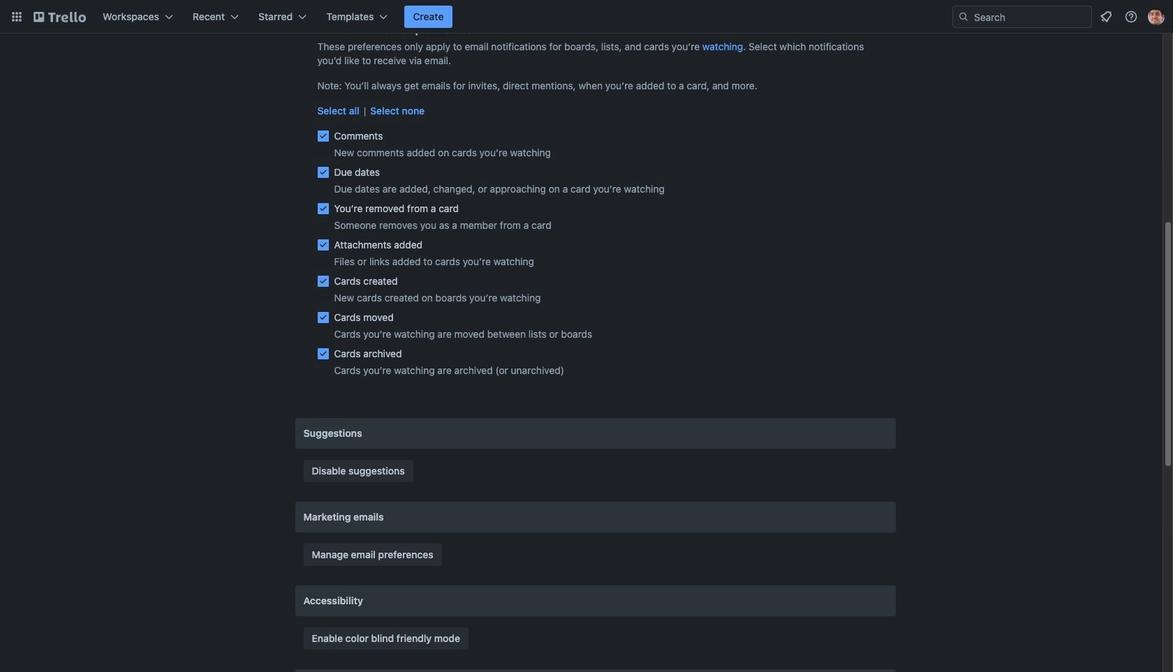 Task type: vqa. For each thing, say whether or not it's contained in the screenshot.
THE OPEN INFORMATION MENU IMAGE at right
yes



Task type: describe. For each thing, give the bounding box(es) containing it.
james peterson (jamespeterson93) image
[[1148, 8, 1165, 25]]

back to home image
[[34, 6, 86, 28]]

open information menu image
[[1124, 10, 1138, 24]]

0 notifications image
[[1098, 8, 1115, 25]]



Task type: locate. For each thing, give the bounding box(es) containing it.
Search field
[[952, 6, 1092, 28]]

search image
[[958, 11, 969, 22]]

primary element
[[0, 0, 1173, 34]]



